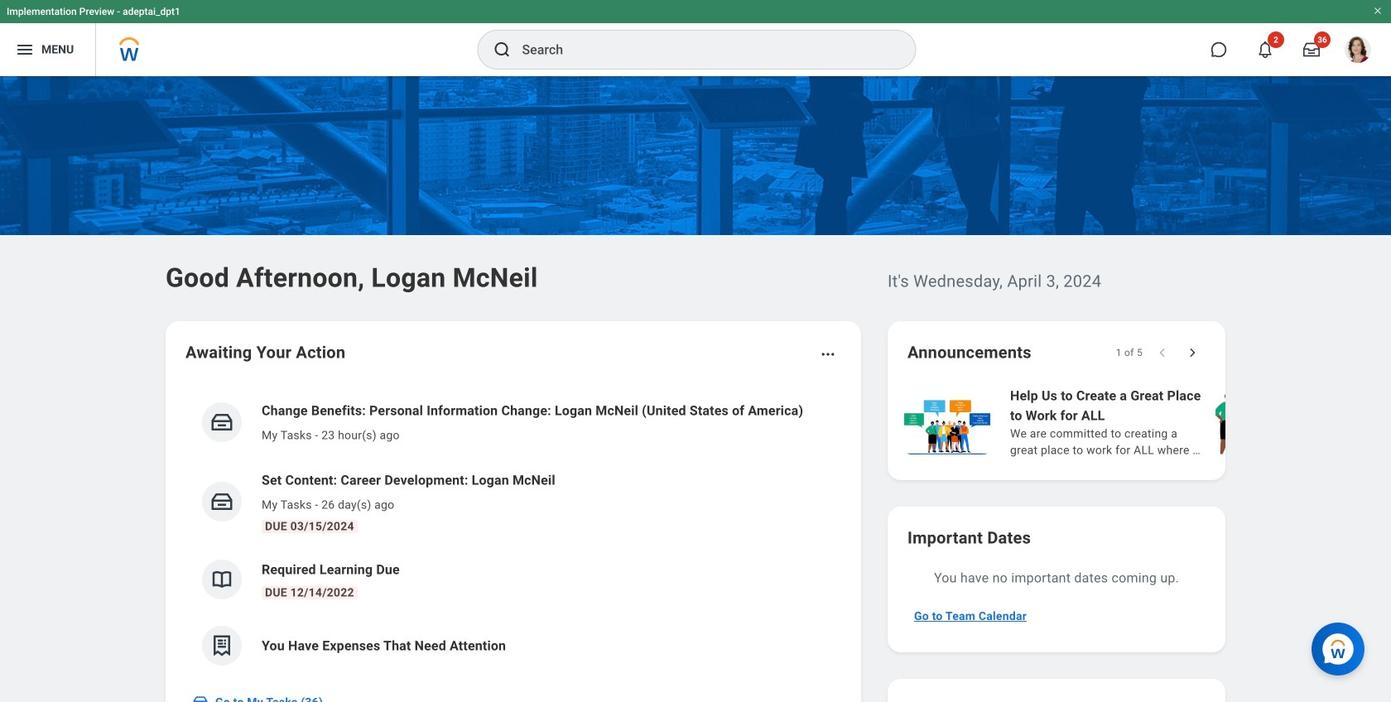 Task type: locate. For each thing, give the bounding box(es) containing it.
close environment banner image
[[1374, 6, 1384, 16]]

0 vertical spatial inbox image
[[210, 410, 234, 435]]

search image
[[493, 40, 512, 60]]

status
[[1117, 346, 1143, 360]]

banner
[[0, 0, 1392, 76]]

2 vertical spatial inbox image
[[192, 694, 209, 703]]

notifications large image
[[1258, 41, 1274, 58]]

justify image
[[15, 40, 35, 60]]

list
[[901, 384, 1392, 461], [186, 388, 842, 679]]

1 vertical spatial inbox image
[[210, 490, 234, 514]]

1 horizontal spatial list
[[901, 384, 1392, 461]]

main content
[[0, 76, 1392, 703]]

dashboard expenses image
[[210, 634, 234, 659]]

inbox image
[[210, 410, 234, 435], [210, 490, 234, 514], [192, 694, 209, 703]]

related actions image
[[820, 346, 837, 363]]



Task type: vqa. For each thing, say whether or not it's contained in the screenshot.
Export to Excel icon
no



Task type: describe. For each thing, give the bounding box(es) containing it.
Search Workday  search field
[[522, 31, 882, 68]]

chevron right small image
[[1185, 345, 1201, 361]]

0 horizontal spatial list
[[186, 388, 842, 679]]

chevron left small image
[[1155, 345, 1171, 361]]

inbox large image
[[1304, 41, 1321, 58]]

book open image
[[210, 568, 234, 592]]

profile logan mcneil image
[[1345, 36, 1372, 66]]



